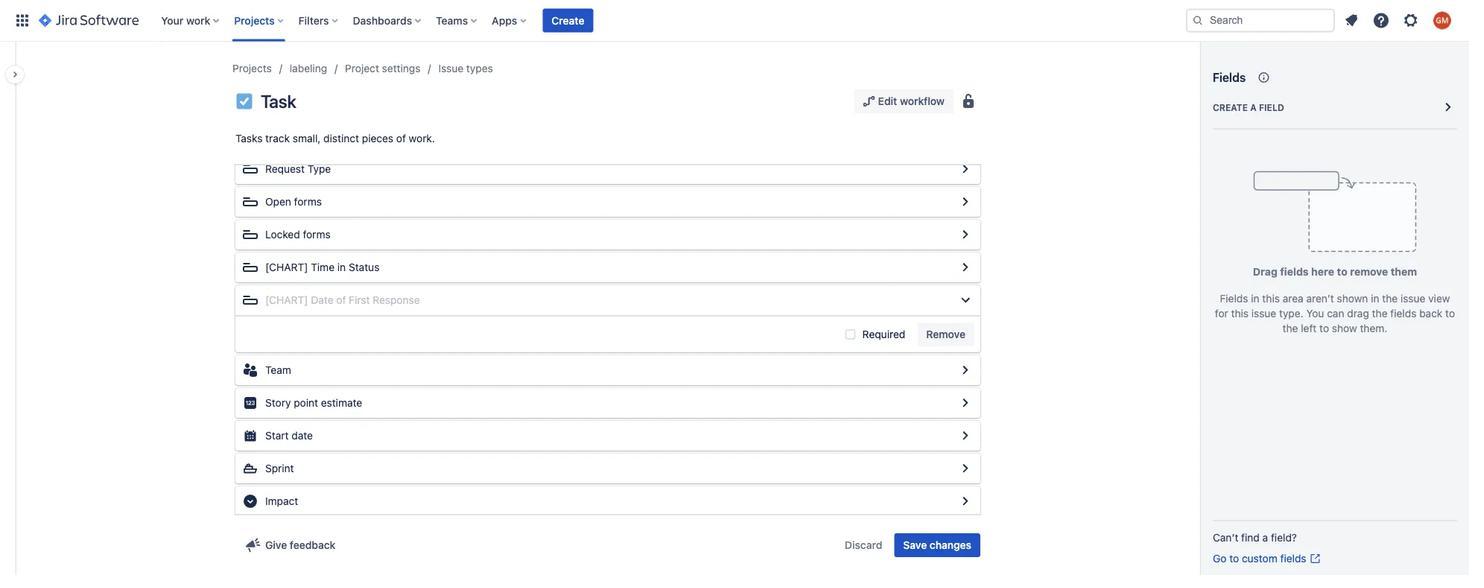 Task type: vqa. For each thing, say whether or not it's contained in the screenshot.
Create a field on the top right of the page
yes



Task type: locate. For each thing, give the bounding box(es) containing it.
open field configuration image inside team button
[[957, 361, 975, 379]]

[chart] time in status button
[[235, 253, 980, 282]]

discard
[[845, 539, 882, 551]]

4 open field configuration image from the top
[[957, 394, 975, 412]]

pieces
[[362, 132, 393, 145]]

discard button
[[836, 533, 891, 557]]

the up the them.
[[1372, 307, 1388, 320]]

in down drag on the top right
[[1251, 292, 1260, 305]]

open field configuration image
[[957, 193, 975, 211], [957, 226, 975, 244], [957, 361, 975, 379], [957, 394, 975, 412], [957, 427, 975, 445], [957, 460, 975, 478]]

date
[[292, 430, 313, 442]]

appswitcher icon image
[[13, 12, 31, 29]]

5 open field configuration image from the top
[[957, 427, 975, 445]]

this
[[1262, 292, 1280, 305], [1231, 307, 1249, 320]]

issue type icon image
[[235, 92, 253, 110]]

6 open field configuration image from the top
[[957, 460, 975, 478]]

0 vertical spatial create
[[552, 14, 584, 26]]

the down them
[[1382, 292, 1398, 305]]

banner
[[0, 0, 1469, 42]]

to
[[1337, 266, 1348, 278], [1446, 307, 1455, 320], [1320, 322, 1329, 335], [1229, 552, 1239, 565]]

fields up for
[[1220, 292, 1248, 305]]

open field configuration image inside start date button
[[957, 427, 975, 445]]

1 vertical spatial projects
[[232, 62, 272, 75]]

forms inside button
[[303, 228, 331, 241]]

work.
[[409, 132, 435, 145]]

fields left back
[[1391, 307, 1417, 320]]

0 vertical spatial fields
[[1280, 266, 1309, 278]]

teams
[[436, 14, 468, 26]]

forms
[[294, 196, 322, 208], [303, 228, 331, 241]]

open field configuration image inside story point estimate button
[[957, 394, 975, 412]]

create inside button
[[552, 14, 584, 26]]

[chart]
[[265, 261, 308, 273], [265, 294, 308, 306]]

2 horizontal spatial in
[[1371, 292, 1380, 305]]

3 open field configuration image from the top
[[957, 492, 975, 510]]

[chart] left date
[[265, 294, 308, 306]]

view
[[1428, 292, 1450, 305]]

to right the left
[[1320, 322, 1329, 335]]

fields up area
[[1280, 266, 1309, 278]]

a
[[1250, 102, 1257, 113], [1263, 532, 1268, 544]]

no restrictions image
[[960, 92, 978, 110]]

your profile and settings image
[[1433, 12, 1451, 29]]

the down type.
[[1283, 322, 1298, 335]]

1 vertical spatial of
[[336, 294, 346, 306]]

fields left this link will be opened in a new tab icon
[[1280, 552, 1307, 565]]

open field configuration image inside [chart] time in status button
[[957, 259, 975, 276]]

impact button
[[235, 487, 980, 516]]

project
[[345, 62, 379, 75]]

0 horizontal spatial of
[[336, 294, 346, 306]]

create a field
[[1213, 102, 1284, 113]]

2 vertical spatial open field configuration image
[[957, 492, 975, 510]]

tasks track small, distinct pieces of work.
[[235, 132, 435, 145]]

this right for
[[1231, 307, 1249, 320]]

[chart] date of first response
[[265, 294, 420, 306]]

[chart] down 'locked'
[[265, 261, 308, 273]]

edit workflow button
[[854, 89, 954, 113]]

1 open field configuration image from the top
[[957, 160, 975, 178]]

Search field
[[1186, 9, 1335, 32]]

in right shown
[[1371, 292, 1380, 305]]

1 vertical spatial open field configuration image
[[957, 259, 975, 276]]

fields
[[1213, 70, 1246, 85], [1220, 292, 1248, 305]]

apps button
[[487, 9, 532, 32]]

issue
[[1401, 292, 1426, 305], [1252, 307, 1276, 320]]

projects up projects link
[[234, 14, 275, 26]]

create
[[552, 14, 584, 26], [1213, 102, 1248, 113]]

2 open field configuration image from the top
[[957, 259, 975, 276]]

projects up issue type icon
[[232, 62, 272, 75]]

fields for fields in this area aren't shown in the issue view for this issue type. you can drag the fields back to the left to show them.
[[1220, 292, 1248, 305]]

labeling link
[[290, 60, 327, 77]]

this link will be opened in a new tab image
[[1310, 553, 1321, 565]]

1 vertical spatial this
[[1231, 307, 1249, 320]]

apps
[[492, 14, 517, 26]]

in right time
[[337, 261, 346, 273]]

0 horizontal spatial in
[[337, 261, 346, 273]]

point
[[294, 397, 318, 409]]

forms for open forms
[[294, 196, 322, 208]]

locked forms
[[265, 228, 331, 241]]

story point estimate button
[[235, 388, 980, 418]]

create right apps popup button
[[552, 14, 584, 26]]

go
[[1213, 552, 1227, 565]]

primary element
[[9, 0, 1186, 41]]

open field configuration image down no restrictions icon
[[957, 160, 975, 178]]

0 vertical spatial open field configuration image
[[957, 160, 975, 178]]

open field configuration image up close field configuration icon
[[957, 259, 975, 276]]

open
[[265, 196, 291, 208]]

2 open field configuration image from the top
[[957, 226, 975, 244]]

request type
[[265, 163, 331, 175]]

1 horizontal spatial a
[[1263, 532, 1268, 544]]

fields in this area aren't shown in the issue view for this issue type. you can drag the fields back to the left to show them.
[[1215, 292, 1455, 335]]

them.
[[1360, 322, 1388, 335]]

2 [chart] from the top
[[265, 294, 308, 306]]

forms for locked forms
[[303, 228, 331, 241]]

1 vertical spatial create
[[1213, 102, 1248, 113]]

0 vertical spatial this
[[1262, 292, 1280, 305]]

projects
[[234, 14, 275, 26], [232, 62, 272, 75]]

fields inside fields in this area aren't shown in the issue view for this issue type. you can drag the fields back to the left to show them.
[[1220, 292, 1248, 305]]

1 horizontal spatial issue
[[1401, 292, 1426, 305]]

open field configuration image inside the locked forms button
[[957, 226, 975, 244]]

story point estimate
[[265, 397, 362, 409]]

create for create
[[552, 14, 584, 26]]

here
[[1311, 266, 1335, 278]]

open field configuration image inside 'request type' button
[[957, 160, 975, 178]]

fields
[[1280, 266, 1309, 278], [1391, 307, 1417, 320], [1280, 552, 1307, 565]]

0 vertical spatial a
[[1250, 102, 1257, 113]]

can't find a field?
[[1213, 532, 1297, 544]]

0 vertical spatial fields
[[1213, 70, 1246, 85]]

to right here
[[1337, 266, 1348, 278]]

1 vertical spatial a
[[1263, 532, 1268, 544]]

your
[[161, 14, 184, 26]]

2 vertical spatial fields
[[1280, 552, 1307, 565]]

issue up back
[[1401, 292, 1426, 305]]

0 vertical spatial forms
[[294, 196, 322, 208]]

open field configuration image up the changes
[[957, 492, 975, 510]]

field
[[1259, 102, 1284, 113]]

show
[[1332, 322, 1357, 335]]

banner containing your work
[[0, 0, 1469, 42]]

0 horizontal spatial issue
[[1252, 307, 1276, 320]]

drag
[[1347, 307, 1369, 320]]

1 vertical spatial [chart]
[[265, 294, 308, 306]]

a right the find
[[1263, 532, 1268, 544]]

of left first
[[336, 294, 346, 306]]

a left field
[[1250, 102, 1257, 113]]

sprint
[[265, 462, 294, 475]]

open field configuration image for locked
[[957, 226, 975, 244]]

open field configuration image
[[957, 160, 975, 178], [957, 259, 975, 276], [957, 492, 975, 510]]

3 open field configuration image from the top
[[957, 361, 975, 379]]

edit
[[878, 95, 897, 107]]

projects for projects dropdown button
[[234, 14, 275, 26]]

close field configuration image
[[957, 291, 975, 309]]

projects inside dropdown button
[[234, 14, 275, 26]]

1 horizontal spatial of
[[396, 132, 406, 145]]

fields left more information about the fields image
[[1213, 70, 1246, 85]]

labeling
[[290, 62, 327, 75]]

0 horizontal spatial create
[[552, 14, 584, 26]]

open field configuration image inside open forms button
[[957, 193, 975, 211]]

field?
[[1271, 532, 1297, 544]]

go to custom fields
[[1213, 552, 1307, 565]]

fields inside fields in this area aren't shown in the issue view for this issue type. you can drag the fields back to the left to show them.
[[1391, 307, 1417, 320]]

0 vertical spatial projects
[[234, 14, 275, 26]]

1 vertical spatial fields
[[1391, 307, 1417, 320]]

locked forms button
[[235, 220, 980, 250]]

forms right open
[[294, 196, 322, 208]]

forms inside button
[[294, 196, 322, 208]]

drag
[[1253, 266, 1278, 278]]

of left work.
[[396, 132, 406, 145]]

your work button
[[157, 9, 225, 32]]

in inside button
[[337, 261, 346, 273]]

area
[[1283, 292, 1304, 305]]

response
[[373, 294, 420, 306]]

team button
[[235, 355, 980, 385]]

create left field
[[1213, 102, 1248, 113]]

1 vertical spatial fields
[[1220, 292, 1248, 305]]

open field configuration image for open
[[957, 193, 975, 211]]

0 vertical spatial [chart]
[[265, 261, 308, 273]]

1 horizontal spatial create
[[1213, 102, 1248, 113]]

jira software image
[[39, 12, 139, 29], [39, 12, 139, 29]]

[chart] inside [chart] time in status button
[[265, 261, 308, 273]]

open field configuration image for time
[[957, 259, 975, 276]]

date
[[311, 294, 333, 306]]

story
[[265, 397, 291, 409]]

impact
[[265, 495, 298, 507]]

tasks
[[235, 132, 263, 145]]

1 open field configuration image from the top
[[957, 193, 975, 211]]

this left area
[[1262, 292, 1280, 305]]

1 [chart] from the top
[[265, 261, 308, 273]]

issue left type.
[[1252, 307, 1276, 320]]

types
[[466, 62, 493, 75]]

of
[[396, 132, 406, 145], [336, 294, 346, 306]]

dashboards button
[[348, 9, 427, 32]]

1 vertical spatial forms
[[303, 228, 331, 241]]

forms up [chart] time in status
[[303, 228, 331, 241]]



Task type: describe. For each thing, give the bounding box(es) containing it.
can't
[[1213, 532, 1239, 544]]

1 horizontal spatial in
[[1251, 292, 1260, 305]]

open forms
[[265, 196, 322, 208]]

team
[[265, 364, 291, 376]]

feedback
[[290, 539, 336, 551]]

for
[[1215, 307, 1228, 320]]

estimate
[[321, 397, 362, 409]]

issue
[[438, 62, 464, 75]]

find
[[1241, 532, 1260, 544]]

can
[[1327, 307, 1344, 320]]

[chart] for [chart] time in status
[[265, 261, 308, 273]]

[chart] time in status
[[265, 261, 380, 273]]

drag fields here to remove them
[[1253, 266, 1417, 278]]

0 horizontal spatial a
[[1250, 102, 1257, 113]]

more information about the fields image
[[1255, 69, 1273, 86]]

locked
[[265, 228, 300, 241]]

open forms button
[[235, 187, 980, 217]]

create for create a field
[[1213, 102, 1248, 113]]

time
[[311, 261, 335, 273]]

2 vertical spatial the
[[1283, 322, 1298, 335]]

issue types link
[[438, 60, 493, 77]]

distinct
[[323, 132, 359, 145]]

settings
[[382, 62, 421, 75]]

0 vertical spatial of
[[396, 132, 406, 145]]

search image
[[1192, 15, 1204, 26]]

project settings
[[345, 62, 421, 75]]

dashboards
[[353, 14, 412, 26]]

open field configuration image inside 'sprint' button
[[957, 460, 975, 478]]

teams button
[[431, 9, 483, 32]]

first
[[349, 294, 370, 306]]

projects link
[[232, 60, 272, 77]]

remove
[[1350, 266, 1388, 278]]

1 vertical spatial the
[[1372, 307, 1388, 320]]

issue types
[[438, 62, 493, 75]]

them
[[1391, 266, 1417, 278]]

fields for fields
[[1213, 70, 1246, 85]]

help image
[[1372, 12, 1390, 29]]

edit workflow
[[878, 95, 945, 107]]

projects for projects link
[[232, 62, 272, 75]]

small,
[[293, 132, 321, 145]]

notifications image
[[1343, 12, 1360, 29]]

type
[[307, 163, 331, 175]]

filters button
[[294, 9, 344, 32]]

open field configuration image for type
[[957, 160, 975, 178]]

1 horizontal spatial this
[[1262, 292, 1280, 305]]

shown
[[1337, 292, 1368, 305]]

open field configuration image for story
[[957, 394, 975, 412]]

changes
[[930, 539, 972, 551]]

filters
[[298, 14, 329, 26]]

workflow
[[900, 95, 945, 107]]

1 vertical spatial issue
[[1252, 307, 1276, 320]]

back
[[1419, 307, 1443, 320]]

give
[[265, 539, 287, 551]]

save changes
[[903, 539, 972, 551]]

open field configuration image inside impact button
[[957, 492, 975, 510]]

to right go
[[1229, 552, 1239, 565]]

go to custom fields link
[[1213, 551, 1321, 566]]

track
[[265, 132, 290, 145]]

task
[[261, 91, 296, 112]]

required
[[863, 328, 905, 340]]

custom
[[1242, 552, 1278, 565]]

to down view
[[1446, 307, 1455, 320]]

start
[[265, 430, 289, 442]]

0 vertical spatial the
[[1382, 292, 1398, 305]]

sprint button
[[235, 454, 980, 484]]

start date button
[[235, 421, 980, 451]]

start date
[[265, 430, 313, 442]]

status
[[349, 261, 380, 273]]

[chart] for [chart] date of first response
[[265, 294, 308, 306]]

0 vertical spatial issue
[[1401, 292, 1426, 305]]

create button
[[543, 9, 593, 32]]

settings image
[[1402, 12, 1420, 29]]

request type button
[[235, 154, 980, 184]]

give feedback button
[[235, 533, 345, 557]]

sidebar navigation image
[[0, 60, 33, 89]]

your work
[[161, 14, 210, 26]]

0 horizontal spatial this
[[1231, 307, 1249, 320]]

save
[[903, 539, 927, 551]]

give feedback
[[265, 539, 336, 551]]

aren't
[[1306, 292, 1334, 305]]

request
[[265, 163, 305, 175]]

left
[[1301, 322, 1317, 335]]

you
[[1306, 307, 1324, 320]]

project settings link
[[345, 60, 421, 77]]

open field configuration image for start
[[957, 427, 975, 445]]

type.
[[1279, 307, 1304, 320]]

save changes button
[[894, 533, 980, 557]]

projects button
[[230, 9, 290, 32]]

remove button
[[917, 323, 975, 346]]

remove
[[926, 328, 966, 340]]



